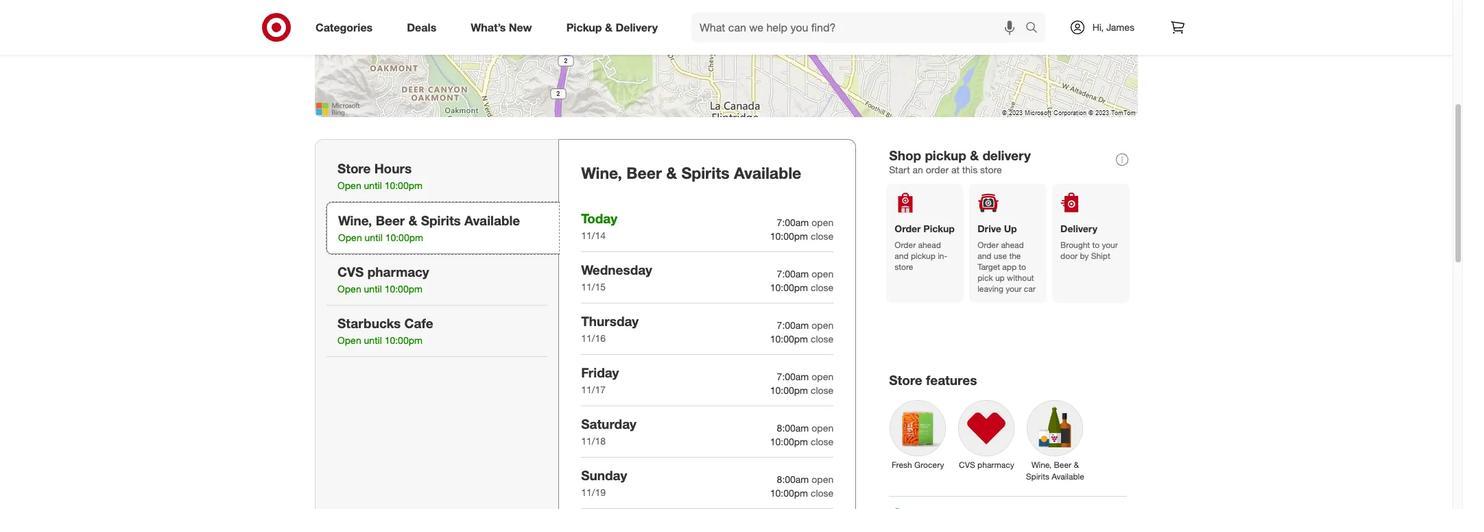 Task type: locate. For each thing, give the bounding box(es) containing it.
1 vertical spatial cvs
[[959, 460, 976, 471]]

1 horizontal spatial beer
[[627, 163, 662, 183]]

and for order
[[895, 251, 909, 262]]

wednesday
[[581, 262, 653, 278]]

available inside wine, beer & spirits available open until 10:00pm
[[465, 213, 520, 229]]

your inside 'drive up order ahead and use the target app to pick up without leaving your car'
[[1006, 284, 1022, 295]]

0 vertical spatial pickup
[[567, 20, 602, 34]]

1 vertical spatial pickup
[[924, 223, 955, 235]]

0 vertical spatial pharmacy
[[368, 264, 429, 280]]

10:00pm inside wine, beer & spirits available open until 10:00pm
[[385, 232, 423, 244]]

pharmacy for cvs pharmacy
[[978, 460, 1015, 471]]

until inside wine, beer & spirits available open until 10:00pm
[[365, 232, 383, 244]]

2 horizontal spatial available
[[1052, 472, 1085, 482]]

store left features
[[890, 373, 923, 388]]

0 horizontal spatial available
[[465, 213, 520, 229]]

and left in-
[[895, 251, 909, 262]]

0 vertical spatial pickup
[[925, 148, 967, 163]]

ahead up the the
[[1002, 240, 1024, 251]]

open inside store hours open until 10:00pm
[[338, 180, 361, 192]]

thursday 11/16
[[581, 314, 639, 345]]

10:00pm
[[385, 180, 423, 192], [771, 231, 808, 242], [385, 232, 423, 244], [771, 282, 808, 294], [385, 284, 423, 295], [771, 333, 808, 345], [385, 335, 423, 347], [771, 385, 808, 397], [771, 436, 808, 448], [771, 488, 808, 499]]

close for saturday
[[811, 436, 834, 448]]

1 vertical spatial pickup
[[911, 251, 936, 262]]

pickup
[[567, 20, 602, 34], [924, 223, 955, 235]]

pharmacy inside cvs pharmacy open until 10:00pm
[[368, 264, 429, 280]]

cvs pharmacy open until 10:00pm
[[338, 264, 429, 295]]

0 vertical spatial to
[[1093, 240, 1100, 251]]

available
[[734, 163, 802, 183], [465, 213, 520, 229], [1052, 472, 1085, 482]]

ahead for up
[[1002, 240, 1024, 251]]

0 horizontal spatial and
[[895, 251, 909, 262]]

& inside shop pickup & delivery start an order at this store
[[970, 148, 979, 163]]

wine, right 'cvs pharmacy'
[[1032, 460, 1052, 471]]

1 vertical spatial your
[[1006, 284, 1022, 295]]

app
[[1003, 262, 1017, 273]]

7:00am for wednesday
[[777, 268, 809, 280]]

pickup left in-
[[911, 251, 936, 262]]

to
[[1093, 240, 1100, 251], [1019, 262, 1027, 273]]

available inside wine, beer & spirits available link
[[1052, 472, 1085, 482]]

order pickup order ahead and pickup in- store
[[895, 223, 955, 273]]

0 horizontal spatial your
[[1006, 284, 1022, 295]]

0 vertical spatial store
[[981, 164, 1002, 176]]

1 vertical spatial wine,
[[338, 213, 372, 229]]

pickup up order
[[925, 148, 967, 163]]

1 7:00am open 10:00pm close from the top
[[771, 217, 834, 242]]

friday
[[581, 365, 619, 381]]

drive up order ahead and use the target app to pick up without leaving your car
[[978, 223, 1036, 295]]

7:00am for today
[[777, 217, 809, 228]]

11/19
[[581, 487, 606, 499]]

until inside cvs pharmacy open until 10:00pm
[[364, 284, 382, 295]]

0 horizontal spatial pharmacy
[[368, 264, 429, 280]]

7:00am open 10:00pm close
[[771, 217, 834, 242], [771, 268, 834, 294], [771, 320, 834, 345], [771, 371, 834, 397]]

1 8:00am from the top
[[777, 423, 809, 434]]

delivery brought to your door by shipt
[[1061, 223, 1118, 262]]

and up target
[[978, 251, 992, 262]]

sunday 11/19
[[581, 468, 627, 499]]

0 horizontal spatial spirits
[[421, 213, 461, 229]]

sunday
[[581, 468, 627, 484]]

wine, up today
[[581, 163, 622, 183]]

open
[[812, 217, 834, 228], [812, 268, 834, 280], [812, 320, 834, 331], [812, 371, 834, 383], [812, 423, 834, 434], [812, 474, 834, 486]]

cvs
[[338, 264, 364, 280], [959, 460, 976, 471]]

store
[[338, 161, 371, 176], [890, 373, 923, 388]]

wine,
[[581, 163, 622, 183], [338, 213, 372, 229], [1032, 460, 1052, 471]]

2 7:00am open 10:00pm close from the top
[[771, 268, 834, 294]]

0 vertical spatial cvs
[[338, 264, 364, 280]]

cvs right grocery
[[959, 460, 976, 471]]

store for store features
[[890, 373, 923, 388]]

store features
[[890, 373, 978, 388]]

8:00am open 10:00pm close
[[771, 423, 834, 448], [771, 474, 834, 499]]

ahead inside 'drive up order ahead and use the target app to pick up without leaving your car'
[[1002, 240, 1024, 251]]

0 horizontal spatial store
[[338, 161, 371, 176]]

open inside starbucks cafe open until 10:00pm
[[338, 335, 361, 347]]

1 vertical spatial delivery
[[1061, 223, 1098, 235]]

hours
[[375, 161, 412, 176]]

close for thursday
[[811, 333, 834, 345]]

spirits
[[682, 163, 730, 183], [421, 213, 461, 229], [1027, 472, 1050, 482]]

and inside 'drive up order ahead and use the target app to pick up without leaving your car'
[[978, 251, 992, 262]]

and
[[895, 251, 909, 262], [978, 251, 992, 262]]

5 close from the top
[[811, 436, 834, 448]]

wine, inside wine, beer & spirits available open until 10:00pm
[[338, 213, 372, 229]]

cvs pharmacy
[[959, 460, 1015, 471]]

0 horizontal spatial to
[[1019, 262, 1027, 273]]

order
[[895, 223, 921, 235], [895, 240, 916, 251], [978, 240, 999, 251]]

saturday
[[581, 416, 637, 432]]

to inside delivery brought to your door by shipt
[[1093, 240, 1100, 251]]

4 open from the top
[[812, 371, 834, 383]]

1 8:00am open 10:00pm close from the top
[[771, 423, 834, 448]]

1 7:00am from the top
[[777, 217, 809, 228]]

1 vertical spatial beer
[[376, 213, 405, 229]]

pharmacy
[[368, 264, 429, 280], [978, 460, 1015, 471]]

until inside store hours open until 10:00pm
[[364, 180, 382, 192]]

start
[[890, 164, 910, 176]]

1 horizontal spatial cvs
[[959, 460, 976, 471]]

your down "without"
[[1006, 284, 1022, 295]]

until up cvs pharmacy open until 10:00pm
[[365, 232, 383, 244]]

2 open from the top
[[812, 268, 834, 280]]

2 horizontal spatial beer
[[1054, 460, 1072, 471]]

1 horizontal spatial to
[[1093, 240, 1100, 251]]

close
[[811, 231, 834, 242], [811, 282, 834, 294], [811, 333, 834, 345], [811, 385, 834, 397], [811, 436, 834, 448], [811, 488, 834, 499]]

2 horizontal spatial wine,
[[1032, 460, 1052, 471]]

0 vertical spatial available
[[734, 163, 802, 183]]

1 vertical spatial store
[[890, 373, 923, 388]]

11/16
[[581, 333, 606, 345]]

4 close from the top
[[811, 385, 834, 397]]

6 close from the top
[[811, 488, 834, 499]]

your
[[1102, 240, 1118, 251], [1006, 284, 1022, 295]]

beer
[[627, 163, 662, 183], [376, 213, 405, 229], [1054, 460, 1072, 471]]

pharmacy left wine, beer & spirits available link
[[978, 460, 1015, 471]]

1 horizontal spatial spirits
[[682, 163, 730, 183]]

open
[[338, 180, 361, 192], [338, 232, 362, 244], [338, 284, 361, 295], [338, 335, 361, 347]]

new
[[509, 20, 532, 34]]

pickup & delivery link
[[555, 12, 675, 43]]

0 horizontal spatial beer
[[376, 213, 405, 229]]

until for starbucks
[[364, 335, 382, 347]]

shop
[[890, 148, 922, 163]]

open for saturday
[[812, 423, 834, 434]]

pickup up in-
[[924, 223, 955, 235]]

categories
[[316, 20, 373, 34]]

pickup inside order pickup order ahead and pickup in- store
[[924, 223, 955, 235]]

until inside starbucks cafe open until 10:00pm
[[364, 335, 382, 347]]

7:00am
[[777, 217, 809, 228], [777, 268, 809, 280], [777, 320, 809, 331], [777, 371, 809, 383]]

pickup right new
[[567, 20, 602, 34]]

this
[[963, 164, 978, 176]]

2 8:00am open 10:00pm close from the top
[[771, 474, 834, 499]]

8:00am
[[777, 423, 809, 434], [777, 474, 809, 486]]

3 open from the top
[[812, 320, 834, 331]]

1 vertical spatial spirits
[[421, 213, 461, 229]]

1 and from the left
[[895, 251, 909, 262]]

cvs for cvs pharmacy open until 10:00pm
[[338, 264, 364, 280]]

order for drive up
[[978, 240, 999, 251]]

open for friday
[[812, 371, 834, 383]]

1 horizontal spatial pickup
[[924, 223, 955, 235]]

0 vertical spatial wine, beer & spirits available
[[581, 163, 802, 183]]

0 horizontal spatial wine, beer & spirits available
[[581, 163, 802, 183]]

brought
[[1061, 240, 1091, 251]]

1 ahead from the left
[[919, 240, 941, 251]]

order inside 'drive up order ahead and use the target app to pick up without leaving your car'
[[978, 240, 999, 251]]

store inside store hours open until 10:00pm
[[338, 161, 371, 176]]

1 horizontal spatial delivery
[[1061, 223, 1098, 235]]

0 vertical spatial 8:00am
[[777, 423, 809, 434]]

2 close from the top
[[811, 282, 834, 294]]

ahead inside order pickup order ahead and pickup in- store
[[919, 240, 941, 251]]

0 horizontal spatial ahead
[[919, 240, 941, 251]]

1 horizontal spatial ahead
[[1002, 240, 1024, 251]]

until up 'starbucks' at the left bottom
[[364, 284, 382, 295]]

beer inside wine, beer & spirits available open until 10:00pm
[[376, 213, 405, 229]]

the
[[1010, 251, 1022, 262]]

2 7:00am from the top
[[777, 268, 809, 280]]

1 open from the top
[[812, 217, 834, 228]]

1 vertical spatial available
[[465, 213, 520, 229]]

1 horizontal spatial store
[[890, 373, 923, 388]]

cafe
[[405, 316, 434, 331]]

delivery
[[616, 20, 658, 34], [1061, 223, 1098, 235]]

and inside order pickup order ahead and pickup in- store
[[895, 251, 909, 262]]

search
[[1020, 22, 1053, 35]]

today
[[581, 211, 618, 226]]

close for sunday
[[811, 488, 834, 499]]

4 7:00am open 10:00pm close from the top
[[771, 371, 834, 397]]

wine, down store hours open until 10:00pm
[[338, 213, 372, 229]]

3 7:00am from the top
[[777, 320, 809, 331]]

fresh grocery link
[[884, 394, 953, 474]]

pickup inside order pickup order ahead and pickup in- store
[[911, 251, 936, 262]]

what's new link
[[459, 12, 549, 43]]

target
[[978, 262, 1001, 273]]

8:00am for sunday
[[777, 474, 809, 486]]

0 vertical spatial wine,
[[581, 163, 622, 183]]

until
[[364, 180, 382, 192], [365, 232, 383, 244], [364, 284, 382, 295], [364, 335, 382, 347]]

leaving
[[978, 284, 1004, 295]]

0 vertical spatial delivery
[[616, 20, 658, 34]]

11/18
[[581, 436, 606, 447]]

by
[[1081, 251, 1089, 262]]

2 horizontal spatial spirits
[[1027, 472, 1050, 482]]

11/14
[[581, 230, 606, 242]]

in-
[[938, 251, 948, 262]]

cvs up 'starbucks' at the left bottom
[[338, 264, 364, 280]]

0 horizontal spatial wine,
[[338, 213, 372, 229]]

pickup inside shop pickup & delivery start an order at this store
[[925, 148, 967, 163]]

grocery
[[915, 460, 945, 471]]

2 vertical spatial beer
[[1054, 460, 1072, 471]]

today 11/14
[[581, 211, 618, 242]]

1 horizontal spatial pharmacy
[[978, 460, 1015, 471]]

2 ahead from the left
[[1002, 240, 1024, 251]]

2 vertical spatial available
[[1052, 472, 1085, 482]]

cvs inside cvs pharmacy open until 10:00pm
[[338, 264, 364, 280]]

cvs pharmacy link
[[953, 394, 1021, 474]]

open for cvs pharmacy
[[338, 284, 361, 295]]

1 vertical spatial pharmacy
[[978, 460, 1015, 471]]

until down 'starbucks' at the left bottom
[[364, 335, 382, 347]]

7:00am for thursday
[[777, 320, 809, 331]]

3 7:00am open 10:00pm close from the top
[[771, 320, 834, 345]]

1 horizontal spatial your
[[1102, 240, 1118, 251]]

pharmacy down wine, beer & spirits available open until 10:00pm
[[368, 264, 429, 280]]

until for store
[[364, 180, 382, 192]]

categories link
[[304, 12, 390, 43]]

1 horizontal spatial store
[[981, 164, 1002, 176]]

store left hours
[[338, 161, 371, 176]]

store
[[981, 164, 1002, 176], [895, 262, 914, 273]]

friday 11/17
[[581, 365, 619, 396]]

0 vertical spatial 8:00am open 10:00pm close
[[771, 423, 834, 448]]

la canada flintridge map image
[[315, 0, 1139, 117]]

6 open from the top
[[812, 474, 834, 486]]

2 vertical spatial wine,
[[1032, 460, 1052, 471]]

wine, beer & spirits available
[[581, 163, 802, 183], [1027, 460, 1085, 482]]

until for cvs
[[364, 284, 382, 295]]

open for sunday
[[812, 474, 834, 486]]

your inside delivery brought to your door by shipt
[[1102, 240, 1118, 251]]

5 open from the top
[[812, 423, 834, 434]]

0 vertical spatial spirits
[[682, 163, 730, 183]]

1 horizontal spatial and
[[978, 251, 992, 262]]

store for store hours open until 10:00pm
[[338, 161, 371, 176]]

an
[[913, 164, 924, 176]]

4 7:00am from the top
[[777, 371, 809, 383]]

to up shipt at the right of page
[[1093, 240, 1100, 251]]

pickup
[[925, 148, 967, 163], [911, 251, 936, 262]]

1 vertical spatial 8:00am open 10:00pm close
[[771, 474, 834, 499]]

ahead up in-
[[919, 240, 941, 251]]

your up shipt at the right of page
[[1102, 240, 1118, 251]]

wine, beer & spirits available open until 10:00pm
[[338, 213, 520, 244]]

2 8:00am from the top
[[777, 474, 809, 486]]

store hours open until 10:00pm
[[338, 161, 423, 192]]

1 vertical spatial to
[[1019, 262, 1027, 273]]

0 horizontal spatial cvs
[[338, 264, 364, 280]]

1 close from the top
[[811, 231, 834, 242]]

1 vertical spatial 8:00am
[[777, 474, 809, 486]]

open inside cvs pharmacy open until 10:00pm
[[338, 284, 361, 295]]

3 close from the top
[[811, 333, 834, 345]]

1 vertical spatial store
[[895, 262, 914, 273]]

1 horizontal spatial wine, beer & spirits available
[[1027, 460, 1085, 482]]

until down hours
[[364, 180, 382, 192]]

2 and from the left
[[978, 251, 992, 262]]

&
[[605, 20, 613, 34], [970, 148, 979, 163], [667, 163, 677, 183], [409, 213, 418, 229], [1074, 460, 1080, 471]]

0 vertical spatial store
[[338, 161, 371, 176]]

0 horizontal spatial store
[[895, 262, 914, 273]]

to up "without"
[[1019, 262, 1027, 273]]

0 vertical spatial your
[[1102, 240, 1118, 251]]



Task type: vqa. For each thing, say whether or not it's contained in the screenshot.
Delivery to the left
yes



Task type: describe. For each thing, give the bounding box(es) containing it.
1 horizontal spatial wine,
[[581, 163, 622, 183]]

and for drive
[[978, 251, 992, 262]]

starbucks cafe open until 10:00pm
[[338, 316, 434, 347]]

hi,
[[1093, 21, 1104, 33]]

0 horizontal spatial delivery
[[616, 20, 658, 34]]

& inside wine, beer & spirits available
[[1074, 460, 1080, 471]]

10:00pm inside store hours open until 10:00pm
[[385, 180, 423, 192]]

order
[[926, 164, 949, 176]]

wine, beer & spirits available link
[[1021, 394, 1090, 486]]

saturday 11/18
[[581, 416, 637, 447]]

drive
[[978, 223, 1002, 235]]

open for thursday
[[812, 320, 834, 331]]

cvs for cvs pharmacy
[[959, 460, 976, 471]]

deals link
[[395, 12, 454, 43]]

2 vertical spatial spirits
[[1027, 472, 1050, 482]]

8:00am open 10:00pm close for sunday
[[771, 474, 834, 499]]

1 vertical spatial wine, beer & spirits available
[[1027, 460, 1085, 482]]

11/17
[[581, 384, 606, 396]]

7:00am open 10:00pm close for today
[[771, 217, 834, 242]]

1 horizontal spatial available
[[734, 163, 802, 183]]

order for order pickup
[[895, 240, 916, 251]]

7:00am open 10:00pm close for friday
[[771, 371, 834, 397]]

store capabilities with hours, vertical tabs tab list
[[315, 139, 559, 510]]

up
[[1005, 223, 1018, 235]]

ahead for pickup
[[919, 240, 941, 251]]

delivery inside delivery brought to your door by shipt
[[1061, 223, 1098, 235]]

shipt
[[1092, 251, 1111, 262]]

open for store hours
[[338, 180, 361, 192]]

deals
[[407, 20, 437, 34]]

starbucks
[[338, 316, 401, 331]]

shop pickup & delivery start an order at this store
[[890, 148, 1031, 176]]

spirits inside wine, beer & spirits available open until 10:00pm
[[421, 213, 461, 229]]

What can we help you find? suggestions appear below search field
[[692, 12, 1029, 43]]

delivery
[[983, 148, 1031, 163]]

up
[[996, 273, 1005, 284]]

close for wednesday
[[811, 282, 834, 294]]

open for starbucks cafe
[[338, 335, 361, 347]]

7:00am open 10:00pm close for thursday
[[771, 320, 834, 345]]

james
[[1107, 21, 1135, 33]]

search button
[[1020, 12, 1053, 45]]

7:00am for friday
[[777, 371, 809, 383]]

to inside 'drive up order ahead and use the target app to pick up without leaving your car'
[[1019, 262, 1027, 273]]

8:00am for saturday
[[777, 423, 809, 434]]

car
[[1025, 284, 1036, 295]]

8:00am open 10:00pm close for saturday
[[771, 423, 834, 448]]

use
[[994, 251, 1008, 262]]

what's
[[471, 20, 506, 34]]

pickup & delivery
[[567, 20, 658, 34]]

thursday
[[581, 314, 639, 329]]

10:00pm inside cvs pharmacy open until 10:00pm
[[385, 284, 423, 295]]

10:00pm inside starbucks cafe open until 10:00pm
[[385, 335, 423, 347]]

open for wednesday
[[812, 268, 834, 280]]

close for friday
[[811, 385, 834, 397]]

open for today
[[812, 217, 834, 228]]

features
[[927, 373, 978, 388]]

pick
[[978, 273, 993, 284]]

store inside shop pickup & delivery start an order at this store
[[981, 164, 1002, 176]]

& inside wine, beer & spirits available open until 10:00pm
[[409, 213, 418, 229]]

door
[[1061, 251, 1078, 262]]

at
[[952, 164, 960, 176]]

wednesday 11/15
[[581, 262, 653, 293]]

0 vertical spatial beer
[[627, 163, 662, 183]]

store inside order pickup order ahead and pickup in- store
[[895, 262, 914, 273]]

fresh grocery
[[892, 460, 945, 471]]

without
[[1008, 273, 1035, 284]]

pharmacy for cvs pharmacy open until 10:00pm
[[368, 264, 429, 280]]

11/15
[[581, 281, 606, 293]]

hi, james
[[1093, 21, 1135, 33]]

fresh
[[892, 460, 913, 471]]

open inside wine, beer & spirits available open until 10:00pm
[[338, 232, 362, 244]]

what's new
[[471, 20, 532, 34]]

0 horizontal spatial pickup
[[567, 20, 602, 34]]

close for today
[[811, 231, 834, 242]]

7:00am open 10:00pm close for wednesday
[[771, 268, 834, 294]]



